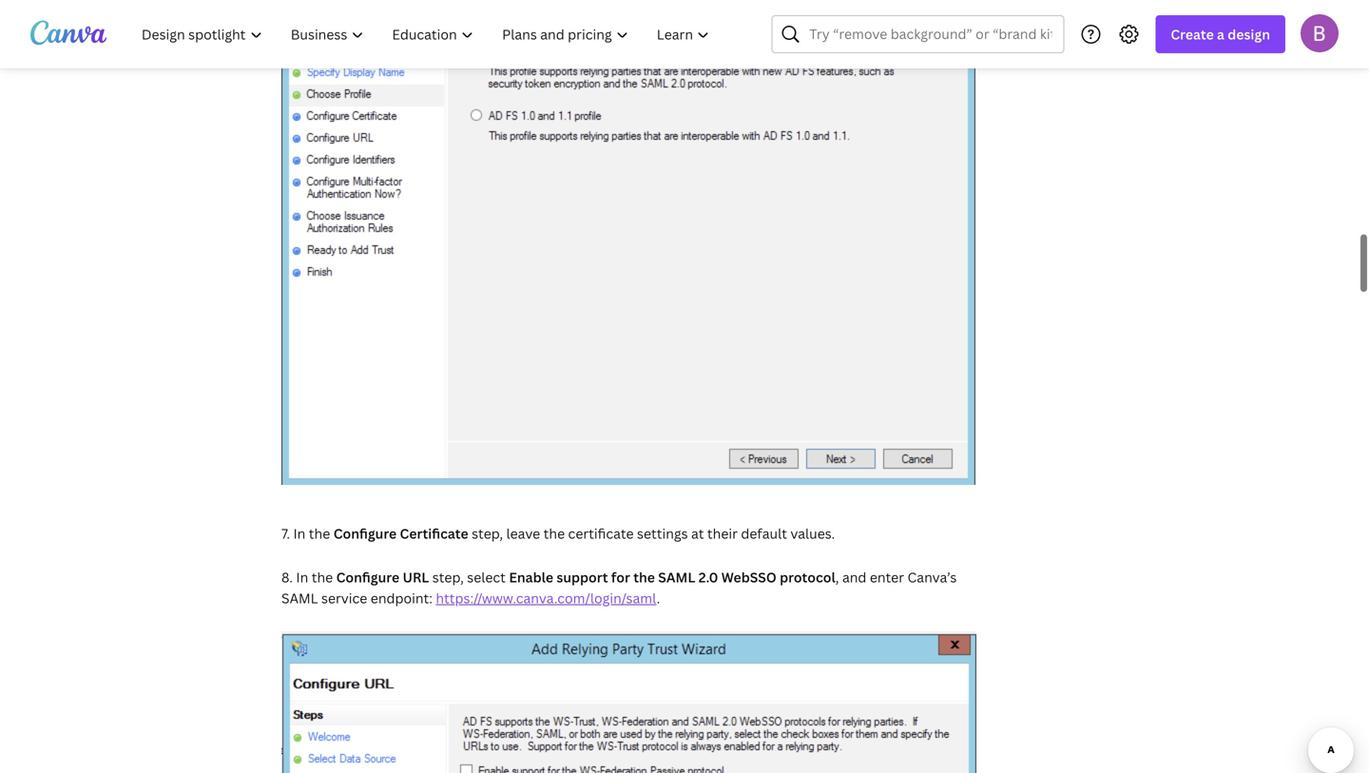 Task type: describe. For each thing, give the bounding box(es) containing it.
support
[[557, 568, 608, 586]]

design
[[1228, 25, 1270, 43]]

7.
[[281, 525, 290, 543]]

service
[[321, 589, 367, 607]]

2.0
[[699, 568, 718, 586]]

their
[[707, 525, 738, 543]]

protocol
[[780, 568, 836, 586]]

endpoint:
[[371, 589, 433, 607]]

https://www.canva.com/login/saml .
[[436, 589, 660, 607]]

create
[[1171, 25, 1214, 43]]

create a design
[[1171, 25, 1270, 43]]

in for 7.
[[293, 525, 306, 543]]

8. in the configure url step, select enable support for the saml 2.0 websso protocol
[[281, 568, 836, 586]]

7. in the configure certificate step, leave the certificate settings at their default values.
[[281, 525, 835, 543]]

at
[[691, 525, 704, 543]]

canva's
[[908, 568, 957, 586]]

enable
[[509, 568, 553, 586]]

certificate
[[400, 525, 468, 543]]

a
[[1217, 25, 1225, 43]]

top level navigation element
[[129, 15, 726, 53]]

for
[[611, 568, 630, 586]]

in for 8.
[[296, 568, 308, 586]]

the up service
[[312, 568, 333, 586]]

.
[[657, 589, 660, 607]]

certificate
[[568, 525, 634, 543]]

step, for leave
[[472, 525, 503, 543]]



Task type: vqa. For each thing, say whether or not it's contained in the screenshot.
settings
yes



Task type: locate. For each thing, give the bounding box(es) containing it.
bob builder image
[[1301, 14, 1339, 52]]

default
[[741, 525, 787, 543]]

Try "remove background" or "brand kit" search field
[[810, 16, 1052, 52]]

saml down 8.
[[281, 589, 318, 607]]

in right "7."
[[293, 525, 306, 543]]

1 vertical spatial step,
[[432, 568, 464, 586]]

1 horizontal spatial saml
[[658, 568, 695, 586]]

in
[[293, 525, 306, 543], [296, 568, 308, 586]]

0 horizontal spatial step,
[[432, 568, 464, 586]]

values.
[[791, 525, 835, 543]]

step, for select
[[432, 568, 464, 586]]

0 vertical spatial saml
[[658, 568, 695, 586]]

in right 8.
[[296, 568, 308, 586]]

the right "7."
[[309, 525, 330, 543]]

the right for in the left of the page
[[633, 568, 655, 586]]

saml up .
[[658, 568, 695, 586]]

1 vertical spatial saml
[[281, 589, 318, 607]]

settings
[[637, 525, 688, 543]]

the
[[309, 525, 330, 543], [544, 525, 565, 543], [312, 568, 333, 586], [633, 568, 655, 586]]

configure for certificate
[[333, 525, 397, 543]]

0 vertical spatial in
[[293, 525, 306, 543]]

1 vertical spatial configure
[[336, 568, 399, 586]]

step, left leave
[[472, 525, 503, 543]]

enter
[[870, 568, 904, 586]]

select
[[467, 568, 506, 586]]

8.
[[281, 568, 293, 586]]

https://www.canva.com/login/saml
[[436, 589, 657, 607]]

1 horizontal spatial step,
[[472, 525, 503, 543]]

0 vertical spatial step,
[[472, 525, 503, 543]]

and
[[842, 568, 867, 586]]

websso
[[721, 568, 777, 586]]

leave
[[506, 525, 540, 543]]

0 horizontal spatial saml
[[281, 589, 318, 607]]

the right leave
[[544, 525, 565, 543]]

1 vertical spatial in
[[296, 568, 308, 586]]

configure for url
[[336, 568, 399, 586]]

, and enter canva's saml service endpoint:
[[281, 568, 957, 607]]

saml inside , and enter canva's saml service endpoint:
[[281, 589, 318, 607]]

,
[[836, 568, 839, 586]]

0 vertical spatial configure
[[333, 525, 397, 543]]

saml
[[658, 568, 695, 586], [281, 589, 318, 607]]

https://www.canva.com/login/saml link
[[436, 589, 657, 607]]

step,
[[472, 525, 503, 543], [432, 568, 464, 586]]

configure
[[333, 525, 397, 543], [336, 568, 399, 586]]

step, right the url in the bottom left of the page
[[432, 568, 464, 586]]

create a design button
[[1156, 15, 1286, 53]]

url
[[403, 568, 429, 586]]



